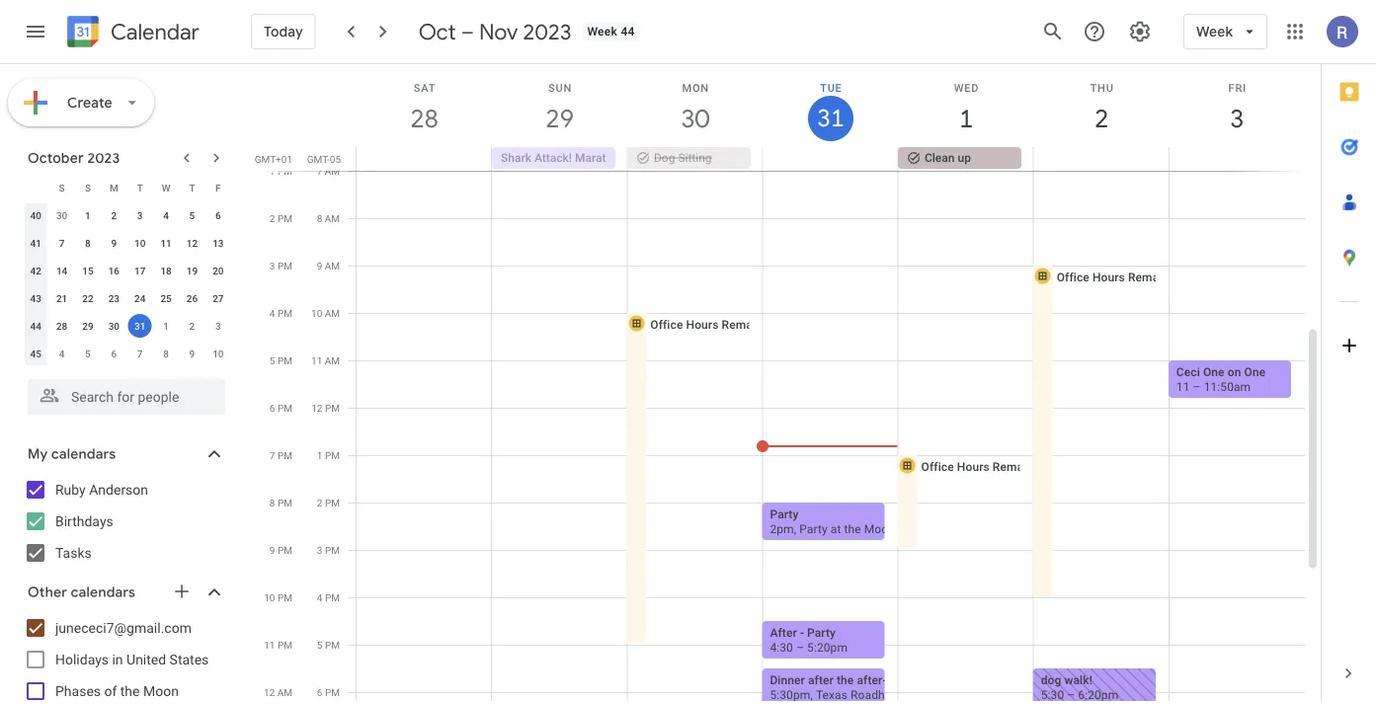 Task type: vqa. For each thing, say whether or not it's contained in the screenshot.


Task type: describe. For each thing, give the bounding box(es) containing it.
3 right "20" 'element'
[[270, 260, 275, 272]]

sat 28
[[409, 82, 437, 135]]

am for 10 am
[[325, 307, 340, 319]]

11 for 11 pm
[[264, 640, 275, 651]]

Search for people text field
[[40, 380, 214, 415]]

29 inside row
[[82, 320, 94, 332]]

other calendars list
[[4, 613, 245, 702]]

calendar
[[111, 18, 200, 46]]

create button
[[8, 79, 154, 127]]

sat
[[414, 82, 436, 94]]

calendars for my calendars
[[51, 446, 116, 464]]

7 for 7 pm
[[270, 450, 275, 462]]

oct
[[419, 18, 456, 45]]

pm left 10 am
[[278, 307, 293, 319]]

0 vertical spatial office hours remade
[[1057, 270, 1173, 284]]

my calendars list
[[4, 474, 245, 569]]

m
[[110, 182, 118, 194]]

2 cell from the left
[[763, 147, 899, 171]]

31 inside grid
[[816, 103, 844, 134]]

after - party 4:30 – 5:20pm
[[770, 626, 848, 655]]

calendars for other calendars
[[71, 584, 136, 602]]

dinner
[[770, 674, 806, 687]]

pm left "9 am"
[[278, 260, 293, 272]]

of
[[104, 684, 117, 700]]

7 pm
[[270, 450, 293, 462]]

5 right the 11 pm
[[317, 640, 323, 651]]

30 for "30" element
[[108, 320, 120, 332]]

3 cell from the left
[[1034, 147, 1169, 171]]

12 for 12 am
[[264, 687, 275, 699]]

26
[[187, 293, 198, 304]]

pm down the 10 pm
[[278, 640, 293, 651]]

november 3 element
[[206, 314, 230, 338]]

october 2023
[[28, 149, 120, 167]]

9 pm
[[270, 545, 293, 557]]

row group inside october 2023 grid
[[23, 202, 231, 368]]

row containing 42
[[23, 257, 231, 285]]

today
[[264, 23, 303, 41]]

13
[[213, 237, 224, 249]]

5 left 11 am at the bottom left of the page
[[270, 355, 275, 367]]

41
[[30, 237, 41, 249]]

18
[[161, 265, 172, 277]]

1 right the september 30 element
[[85, 210, 91, 221]]

16
[[108, 265, 120, 277]]

-
[[801, 626, 805, 640]]

1 horizontal spatial 2023
[[523, 18, 572, 45]]

28 inside october 2023 grid
[[56, 320, 67, 332]]

junececi7@gmail.com
[[55, 620, 192, 637]]

0 vertical spatial 6 pm
[[270, 402, 293, 414]]

tasks
[[55, 545, 92, 561]]

10 pm
[[264, 592, 293, 604]]

holidays
[[55, 652, 109, 668]]

19 element
[[180, 259, 204, 283]]

12 for 12
[[187, 237, 198, 249]]

8 for 8 am
[[317, 213, 323, 224]]

2 down m
[[111, 210, 117, 221]]

ceci
[[1177, 365, 1201, 379]]

pm down 11 am at the bottom left of the page
[[325, 402, 340, 414]]

29 element
[[76, 314, 100, 338]]

november 4 element
[[50, 342, 74, 366]]

pm right the 10 pm
[[325, 592, 340, 604]]

– inside ceci one on one 11 – 11:50am
[[1194, 380, 1202, 394]]

nov
[[479, 18, 518, 45]]

19
[[187, 265, 198, 277]]

11 am
[[311, 355, 340, 367]]

mon 30
[[680, 82, 710, 135]]

september 30 element
[[50, 204, 74, 227]]

2 horizontal spatial hours
[[1093, 270, 1126, 284]]

on
[[1228, 365, 1242, 379]]

3 inside fri 3
[[1230, 102, 1244, 135]]

10 for 10 am
[[311, 307, 323, 319]]

11 element
[[154, 231, 178, 255]]

0 vertical spatial –
[[461, 18, 474, 45]]

2 inside thu 2
[[1094, 102, 1108, 135]]

pm right the 12 am
[[325, 687, 340, 699]]

1 horizontal spatial 1 pm
[[317, 450, 340, 462]]

1 vertical spatial hours
[[687, 318, 719, 332]]

1 inside "wed 1"
[[959, 102, 973, 135]]

1 one from the left
[[1204, 365, 1225, 379]]

dog sitting button
[[628, 147, 751, 169]]

2 vertical spatial office
[[922, 460, 955, 474]]

2 right "8 pm"
[[317, 497, 323, 509]]

clean up
[[925, 151, 972, 165]]

sun 29
[[545, 82, 573, 135]]

1 t from the left
[[137, 182, 143, 194]]

my calendars
[[28, 446, 116, 464]]

– inside after - party 4:30 – 5:20pm
[[797, 641, 805, 655]]

21
[[56, 293, 67, 304]]

add other calendars image
[[172, 582, 192, 602]]

sitting
[[679, 151, 712, 165]]

party inside after - party 4:30 – 5:20pm
[[808, 626, 836, 640]]

4 right the 10 pm
[[317, 592, 323, 604]]

0 horizontal spatial office hours remade
[[651, 318, 766, 332]]

2 s from the left
[[85, 182, 91, 194]]

31 link
[[809, 96, 854, 141]]

pm up "8 pm"
[[278, 450, 293, 462]]

fri
[[1229, 82, 1247, 94]]

pm down '12 pm'
[[325, 450, 340, 462]]

holidays in united states
[[55, 652, 209, 668]]

sun
[[549, 82, 572, 94]]

party
[[887, 674, 915, 687]]

week for week
[[1197, 23, 1234, 41]]

after
[[809, 674, 834, 687]]

42
[[30, 265, 41, 277]]

november 7 element
[[128, 342, 152, 366]]

pm down 9 pm
[[278, 592, 293, 604]]

7 for november 7 element at left
[[137, 348, 143, 360]]

20 element
[[206, 259, 230, 283]]

17 element
[[128, 259, 152, 283]]

november 2 element
[[180, 314, 204, 338]]

3 up 10 "element"
[[137, 210, 143, 221]]

ruby anderson
[[55, 482, 148, 498]]

thu 2
[[1091, 82, 1115, 135]]

27
[[213, 293, 224, 304]]

10 for 10 "element"
[[134, 237, 146, 249]]

30 for the september 30 element
[[56, 210, 67, 221]]

2 inside "element"
[[189, 320, 195, 332]]

wed 1
[[955, 82, 980, 135]]

30 link
[[673, 96, 718, 141]]

w
[[162, 182, 170, 194]]

15 element
[[76, 259, 100, 283]]

0 horizontal spatial remade
[[722, 318, 766, 332]]

the for of
[[120, 684, 140, 700]]

pm left '12 pm'
[[278, 402, 293, 414]]

2 horizontal spatial remade
[[1129, 270, 1173, 284]]

dinner after the after-party button
[[763, 669, 915, 702]]

other
[[28, 584, 67, 602]]

12 pm
[[312, 402, 340, 414]]

14 element
[[50, 259, 74, 283]]

today button
[[251, 8, 316, 55]]

1 vertical spatial office
[[651, 318, 684, 332]]

week button
[[1184, 8, 1268, 55]]

23
[[108, 293, 120, 304]]

5 left november 6 element
[[85, 348, 91, 360]]

1 horizontal spatial 44
[[621, 25, 635, 39]]

11 pm
[[264, 640, 293, 651]]

7 am
[[317, 165, 340, 177]]

november 10 element
[[206, 342, 230, 366]]

22 element
[[76, 287, 100, 310]]

11 inside ceci one on one 11 – 11:50am
[[1177, 380, 1191, 394]]

12 element
[[180, 231, 204, 255]]

shark
[[501, 151, 532, 165]]

november 9 element
[[180, 342, 204, 366]]

after
[[770, 626, 798, 640]]

tue
[[821, 82, 843, 94]]

05
[[330, 153, 341, 165]]

pm up 9 pm
[[278, 497, 293, 509]]

1 vertical spatial 3 pm
[[317, 545, 340, 557]]

dog sitting
[[654, 151, 712, 165]]

4 left 10 am
[[270, 307, 275, 319]]

25
[[161, 293, 172, 304]]

united
[[127, 652, 166, 668]]

shark attack! marathon
[[501, 151, 626, 165]]

settings menu image
[[1129, 20, 1153, 43]]

clean up button
[[899, 147, 1022, 169]]



Task type: locate. For each thing, give the bounding box(es) containing it.
the
[[837, 674, 854, 687], [120, 684, 140, 700]]

1 horizontal spatial 29
[[545, 102, 573, 135]]

0 vertical spatial 29
[[545, 102, 573, 135]]

moon
[[143, 684, 179, 700]]

2 horizontal spatial 12
[[312, 402, 323, 414]]

1 horizontal spatial 6 pm
[[317, 687, 340, 699]]

6 right the 12 am
[[317, 687, 323, 699]]

row containing 45
[[23, 340, 231, 368]]

12 inside 12 element
[[187, 237, 198, 249]]

0 horizontal spatial party
[[770, 508, 799, 521]]

2 vertical spatial remade
[[993, 460, 1037, 474]]

birthdays
[[55, 514, 113, 530]]

0 vertical spatial party
[[770, 508, 799, 521]]

1 vertical spatial 4 pm
[[317, 592, 340, 604]]

0 horizontal spatial 30
[[56, 210, 67, 221]]

–
[[461, 18, 474, 45], [1194, 380, 1202, 394], [797, 641, 805, 655]]

5 pm left 11 am at the bottom left of the page
[[270, 355, 293, 367]]

1 horizontal spatial remade
[[993, 460, 1037, 474]]

6 down "f"
[[215, 210, 221, 221]]

31, today element
[[128, 314, 152, 338]]

30 inside mon 30
[[680, 102, 709, 135]]

9 up 10 am
[[317, 260, 323, 272]]

ceci one on one 11 – 11:50am
[[1177, 365, 1266, 394]]

2023
[[523, 18, 572, 45], [87, 149, 120, 167]]

23 element
[[102, 287, 126, 310]]

2 vertical spatial –
[[797, 641, 805, 655]]

16 element
[[102, 259, 126, 283]]

grid
[[253, 64, 1322, 702]]

17
[[134, 265, 146, 277]]

14
[[56, 265, 67, 277]]

am up "9 am"
[[325, 213, 340, 224]]

1 pm right 7 pm
[[317, 450, 340, 462]]

18 element
[[154, 259, 178, 283]]

11
[[161, 237, 172, 249], [311, 355, 323, 367], [1177, 380, 1191, 394], [264, 640, 275, 651]]

one up "11:50am"
[[1204, 365, 1225, 379]]

party up 5:20pm
[[808, 626, 836, 640]]

attack!
[[535, 151, 572, 165]]

1 vertical spatial office hours remade
[[651, 318, 766, 332]]

create
[[67, 94, 113, 112]]

1 left gmt-
[[270, 165, 275, 177]]

11 for 11
[[161, 237, 172, 249]]

states
[[170, 652, 209, 668]]

3 right november 2 "element"
[[215, 320, 221, 332]]

shark attack! marathon button
[[492, 147, 626, 169]]

1 pm left gmt-
[[270, 165, 293, 177]]

2pm ,
[[770, 522, 800, 536]]

0 horizontal spatial 1 pm
[[270, 165, 293, 177]]

7 right 41
[[59, 237, 65, 249]]

0 vertical spatial 12
[[187, 237, 198, 249]]

8 for november 8 element
[[163, 348, 169, 360]]

7 right november 6 element
[[137, 348, 143, 360]]

row containing 40
[[23, 202, 231, 229]]

2 vertical spatial office hours remade
[[922, 460, 1037, 474]]

9 left 10 "element"
[[111, 237, 117, 249]]

1 vertical spatial 44
[[30, 320, 41, 332]]

28 down sat
[[409, 102, 437, 135]]

7 up "8 pm"
[[270, 450, 275, 462]]

4 pm left 10 am
[[270, 307, 293, 319]]

0 horizontal spatial s
[[59, 182, 65, 194]]

0 vertical spatial 4 pm
[[270, 307, 293, 319]]

pm right the 11 pm
[[325, 640, 340, 651]]

6 up 7 pm
[[270, 402, 275, 414]]

26 element
[[180, 287, 204, 310]]

my calendars button
[[4, 439, 245, 471]]

43
[[30, 293, 41, 304]]

6 pm right the 12 am
[[317, 687, 340, 699]]

0 horizontal spatial 2023
[[87, 149, 120, 167]]

11 for 11 am
[[311, 355, 323, 367]]

1 vertical spatial 5 pm
[[317, 640, 340, 651]]

10 up the 11 pm
[[264, 592, 275, 604]]

2023 right nov
[[523, 18, 572, 45]]

11 inside october 2023 grid
[[161, 237, 172, 249]]

10
[[134, 237, 146, 249], [311, 307, 323, 319], [213, 348, 224, 360], [264, 592, 275, 604]]

0 horizontal spatial one
[[1204, 365, 1225, 379]]

party up the '2pm ,'
[[770, 508, 799, 521]]

calendars up junececi7@gmail.com
[[71, 584, 136, 602]]

2 down thu
[[1094, 102, 1108, 135]]

0 horizontal spatial 2 pm
[[270, 213, 293, 224]]

2 pm left 8 am
[[270, 213, 293, 224]]

1 vertical spatial remade
[[722, 318, 766, 332]]

november 1 element
[[154, 314, 178, 338]]

walk!
[[1065, 674, 1093, 687]]

6 pm left '12 pm'
[[270, 402, 293, 414]]

9 for november 9 element
[[189, 348, 195, 360]]

0 horizontal spatial 4 pm
[[270, 307, 293, 319]]

1 vertical spatial calendars
[[71, 584, 136, 602]]

row containing s
[[23, 174, 231, 202]]

11:50am
[[1205, 380, 1252, 394]]

am for 8 am
[[325, 213, 340, 224]]

7 left 05
[[317, 165, 323, 177]]

am for 11 am
[[325, 355, 340, 367]]

30 right 40
[[56, 210, 67, 221]]

am up 8 am
[[325, 165, 340, 177]]

2 horizontal spatial office
[[1057, 270, 1090, 284]]

1 horizontal spatial 31
[[816, 103, 844, 134]]

fri 3
[[1229, 82, 1247, 135]]

pm left 11 am at the bottom left of the page
[[278, 355, 293, 367]]

1 horizontal spatial 4 pm
[[317, 592, 340, 604]]

0 horizontal spatial 3 pm
[[270, 260, 293, 272]]

0 vertical spatial remade
[[1129, 270, 1173, 284]]

1 cell from the left
[[357, 147, 492, 171]]

1 vertical spatial 29
[[82, 320, 94, 332]]

row group containing 40
[[23, 202, 231, 368]]

marathon
[[575, 151, 626, 165]]

the inside list
[[120, 684, 140, 700]]

0 horizontal spatial 31
[[134, 320, 146, 332]]

s up the september 30 element
[[59, 182, 65, 194]]

tue 31
[[816, 82, 844, 134]]

row containing 41
[[23, 229, 231, 257]]

1 horizontal spatial 30
[[108, 320, 120, 332]]

pm down "8 pm"
[[278, 545, 293, 557]]

2 horizontal spatial –
[[1194, 380, 1202, 394]]

pm right "8 pm"
[[325, 497, 340, 509]]

0 vertical spatial 5 pm
[[270, 355, 293, 367]]

30 down the mon
[[680, 102, 709, 135]]

3 down fri
[[1230, 102, 1244, 135]]

4 pm right the 10 pm
[[317, 592, 340, 604]]

24
[[134, 293, 146, 304]]

8 pm
[[270, 497, 293, 509]]

10 element
[[128, 231, 152, 255]]

1 horizontal spatial hours
[[958, 460, 990, 474]]

one
[[1204, 365, 1225, 379], [1245, 365, 1266, 379]]

0 horizontal spatial 29
[[82, 320, 94, 332]]

main drawer image
[[24, 20, 47, 43]]

1 vertical spatial 31
[[134, 320, 146, 332]]

12 right 11 element
[[187, 237, 198, 249]]

15
[[82, 265, 94, 277]]

calendar heading
[[107, 18, 200, 46]]

1 vertical spatial 2 pm
[[317, 497, 340, 509]]

0 horizontal spatial 28
[[56, 320, 67, 332]]

grid containing 28
[[253, 64, 1322, 702]]

week inside dropdown button
[[1197, 23, 1234, 41]]

2023 up m
[[87, 149, 120, 167]]

9 up the 10 pm
[[270, 545, 275, 557]]

8 up "9 am"
[[317, 213, 323, 224]]

9 for 9 pm
[[270, 545, 275, 557]]

2 horizontal spatial office hours remade
[[1057, 270, 1173, 284]]

31 down tue
[[816, 103, 844, 134]]

0 horizontal spatial 12
[[187, 237, 198, 249]]

10 inside "element"
[[134, 237, 146, 249]]

1 link
[[944, 96, 990, 141]]

5 up 12 element
[[189, 210, 195, 221]]

am down the 11 pm
[[278, 687, 293, 699]]

oct – nov 2023
[[419, 18, 572, 45]]

8 for 8 pm
[[270, 497, 275, 509]]

anderson
[[89, 482, 148, 498]]

11 up the 12 am
[[264, 640, 275, 651]]

clean
[[925, 151, 955, 165]]

1 horizontal spatial t
[[189, 182, 195, 194]]

1 horizontal spatial week
[[1197, 23, 1234, 41]]

cell down 31 'link'
[[763, 147, 899, 171]]

0 horizontal spatial office
[[651, 318, 684, 332]]

24 element
[[128, 287, 152, 310]]

other calendars button
[[4, 577, 245, 609]]

0 vertical spatial calendars
[[51, 446, 116, 464]]

0 vertical spatial 44
[[621, 25, 635, 39]]

8 up 9 pm
[[270, 497, 275, 509]]

gmt-
[[307, 153, 330, 165]]

13 element
[[206, 231, 230, 255]]

october
[[28, 149, 84, 167]]

1 vertical spatial 2023
[[87, 149, 120, 167]]

12 down the 11 pm
[[264, 687, 275, 699]]

2 vertical spatial 12
[[264, 687, 275, 699]]

0 vertical spatial 2 pm
[[270, 213, 293, 224]]

pm left 8 am
[[278, 213, 293, 224]]

0 vertical spatial 30
[[680, 102, 709, 135]]

november 5 element
[[76, 342, 100, 366]]

44 inside october 2023 grid
[[30, 320, 41, 332]]

row containing 44
[[23, 312, 231, 340]]

row containing shark attack! marathon
[[348, 147, 1322, 171]]

1 pm
[[270, 165, 293, 177], [317, 450, 340, 462]]

5 pm right the 11 pm
[[317, 640, 340, 651]]

12 am
[[264, 687, 293, 699]]

gmt-05
[[307, 153, 341, 165]]

t right m
[[137, 182, 143, 194]]

other calendars
[[28, 584, 136, 602]]

0 horizontal spatial hours
[[687, 318, 719, 332]]

45
[[30, 348, 41, 360]]

11 down 10 am
[[311, 355, 323, 367]]

1 horizontal spatial 2 pm
[[317, 497, 340, 509]]

29 right 28 element
[[82, 320, 94, 332]]

2 vertical spatial 30
[[108, 320, 120, 332]]

0 vertical spatial office
[[1057, 270, 1090, 284]]

in
[[112, 652, 123, 668]]

the right of
[[120, 684, 140, 700]]

12 down 11 am at the bottom left of the page
[[312, 402, 323, 414]]

phases of the moon
[[55, 684, 179, 700]]

1 horizontal spatial the
[[837, 674, 854, 687]]

0 vertical spatial 31
[[816, 103, 844, 134]]

week 44
[[588, 25, 635, 39]]

11 down ceci in the right of the page
[[1177, 380, 1191, 394]]

0 horizontal spatial 44
[[30, 320, 41, 332]]

1 horizontal spatial s
[[85, 182, 91, 194]]

2
[[1094, 102, 1108, 135], [111, 210, 117, 221], [270, 213, 275, 224], [189, 320, 195, 332], [317, 497, 323, 509]]

row
[[348, 147, 1322, 171], [23, 174, 231, 202], [23, 202, 231, 229], [23, 229, 231, 257], [23, 257, 231, 285], [23, 285, 231, 312], [23, 312, 231, 340], [23, 340, 231, 368]]

pm left gmt-
[[278, 165, 293, 177]]

1 horizontal spatial party
[[808, 626, 836, 640]]

t right w
[[189, 182, 195, 194]]

2 vertical spatial hours
[[958, 460, 990, 474]]

1 vertical spatial –
[[1194, 380, 1202, 394]]

2 one from the left
[[1245, 365, 1266, 379]]

31 cell
[[127, 312, 153, 340]]

0 horizontal spatial 5 pm
[[270, 355, 293, 367]]

4 up 11 element
[[163, 210, 169, 221]]

21 element
[[50, 287, 74, 310]]

the for after
[[837, 674, 854, 687]]

5:20pm
[[808, 641, 848, 655]]

am up '12 pm'
[[325, 355, 340, 367]]

2pm
[[770, 522, 794, 536]]

22
[[82, 293, 94, 304]]

2 left 8 am
[[270, 213, 275, 224]]

40
[[30, 210, 41, 221]]

12
[[187, 237, 198, 249], [312, 402, 323, 414], [264, 687, 275, 699]]

1 vertical spatial 6 pm
[[317, 687, 340, 699]]

party
[[770, 508, 799, 521], [808, 626, 836, 640]]

10 for 10 pm
[[264, 592, 275, 604]]

row containing 43
[[23, 285, 231, 312]]

one right 'on'
[[1245, 365, 1266, 379]]

1 vertical spatial 28
[[56, 320, 67, 332]]

0 vertical spatial hours
[[1093, 270, 1126, 284]]

1 down wed
[[959, 102, 973, 135]]

0 horizontal spatial the
[[120, 684, 140, 700]]

9 left november 10 element
[[189, 348, 195, 360]]

11 right 10 "element"
[[161, 237, 172, 249]]

3 pm right 9 pm
[[317, 545, 340, 557]]

7 for 7 am
[[317, 165, 323, 177]]

2 pm right "8 pm"
[[317, 497, 340, 509]]

1 horizontal spatial 12
[[264, 687, 275, 699]]

5 pm
[[270, 355, 293, 367], [317, 640, 340, 651]]

28 left the 29 element
[[56, 320, 67, 332]]

s
[[59, 182, 65, 194], [85, 182, 91, 194]]

8 left november 9 element
[[163, 348, 169, 360]]

am for 9 am
[[325, 260, 340, 272]]

2 t from the left
[[189, 182, 195, 194]]

am
[[325, 165, 340, 177], [325, 213, 340, 224], [325, 260, 340, 272], [325, 307, 340, 319], [325, 355, 340, 367], [278, 687, 293, 699]]

28
[[409, 102, 437, 135], [56, 320, 67, 332]]

0 horizontal spatial week
[[588, 25, 618, 39]]

1 horizontal spatial one
[[1245, 365, 1266, 379]]

after-
[[857, 674, 887, 687]]

10 left 11 element
[[134, 237, 146, 249]]

3 right 9 pm
[[317, 545, 323, 557]]

1 vertical spatial 1 pm
[[317, 450, 340, 462]]

31 inside cell
[[134, 320, 146, 332]]

44
[[621, 25, 635, 39], [30, 320, 41, 332]]

1 vertical spatial party
[[808, 626, 836, 640]]

3
[[1230, 102, 1244, 135], [137, 210, 143, 221], [270, 260, 275, 272], [215, 320, 221, 332], [317, 545, 323, 557]]

0 vertical spatial 2023
[[523, 18, 572, 45]]

0 horizontal spatial –
[[461, 18, 474, 45]]

9
[[111, 237, 117, 249], [317, 260, 323, 272], [189, 348, 195, 360], [270, 545, 275, 557]]

1 s from the left
[[59, 182, 65, 194]]

25 element
[[154, 287, 178, 310]]

4 left november 5 element
[[59, 348, 65, 360]]

1 horizontal spatial –
[[797, 641, 805, 655]]

calendars up ruby
[[51, 446, 116, 464]]

10 for november 10 element
[[213, 348, 224, 360]]

,
[[794, 522, 797, 536]]

4 cell from the left
[[1169, 147, 1305, 171]]

cell down 28 link
[[357, 147, 492, 171]]

november 8 element
[[154, 342, 178, 366]]

thu
[[1091, 82, 1115, 94]]

gmt+01
[[255, 153, 293, 165]]

dinner after the after-party
[[770, 674, 915, 687]]

november 6 element
[[102, 342, 126, 366]]

am for 12 am
[[278, 687, 293, 699]]

cell
[[357, 147, 492, 171], [763, 147, 899, 171], [1034, 147, 1169, 171], [1169, 147, 1305, 171]]

1 vertical spatial 30
[[56, 210, 67, 221]]

30 element
[[102, 314, 126, 338]]

4 pm
[[270, 307, 293, 319], [317, 592, 340, 604]]

29 inside grid
[[545, 102, 573, 135]]

2 link
[[1080, 96, 1125, 141]]

1 horizontal spatial 3 pm
[[317, 545, 340, 557]]

– right oct
[[461, 18, 474, 45]]

mon
[[683, 82, 710, 94]]

f
[[216, 182, 221, 194]]

8 up the 15 element
[[85, 237, 91, 249]]

1 right 31, today element
[[163, 320, 169, 332]]

27 element
[[206, 287, 230, 310]]

dog walk! button
[[1034, 669, 1156, 702]]

the inside "button"
[[837, 674, 854, 687]]

pm right 9 pm
[[325, 545, 340, 557]]

0 horizontal spatial 6 pm
[[270, 402, 293, 414]]

1 horizontal spatial office hours remade
[[922, 460, 1037, 474]]

am for 7 am
[[325, 165, 340, 177]]

2 pm
[[270, 213, 293, 224], [317, 497, 340, 509]]

calendar element
[[63, 12, 200, 55]]

week for week 44
[[588, 25, 618, 39]]

tab list
[[1323, 64, 1377, 646]]

28 element
[[50, 314, 74, 338]]

office hours remade button
[[1033, 265, 1173, 598], [626, 312, 766, 645], [897, 455, 1037, 551]]

0 vertical spatial 28
[[409, 102, 437, 135]]

None search field
[[0, 372, 245, 415]]

3 link
[[1215, 96, 1261, 141]]

1 right 7 pm
[[317, 450, 323, 462]]

0 vertical spatial 1 pm
[[270, 165, 293, 177]]

– down -
[[797, 641, 805, 655]]

9 am
[[317, 260, 340, 272]]

2 horizontal spatial 30
[[680, 102, 709, 135]]

1 vertical spatial 12
[[312, 402, 323, 414]]

6 right november 5 element
[[111, 348, 117, 360]]

ruby
[[55, 482, 86, 498]]

0 horizontal spatial t
[[137, 182, 143, 194]]

1 horizontal spatial 5 pm
[[317, 640, 340, 651]]

28 link
[[402, 96, 447, 141]]

october 2023 grid
[[19, 174, 231, 368]]

0 vertical spatial 3 pm
[[270, 260, 293, 272]]

1 horizontal spatial 28
[[409, 102, 437, 135]]

hours
[[1093, 270, 1126, 284], [687, 318, 719, 332], [958, 460, 990, 474]]

dog
[[654, 151, 676, 165]]

row group
[[23, 202, 231, 368]]

30 right the 29 element
[[108, 320, 120, 332]]

9 for 9 am
[[317, 260, 323, 272]]

cell down the 2 link
[[1034, 147, 1169, 171]]

up
[[958, 151, 972, 165]]

12 for 12 pm
[[312, 402, 323, 414]]

4
[[163, 210, 169, 221], [270, 307, 275, 319], [59, 348, 65, 360], [317, 592, 323, 604]]



